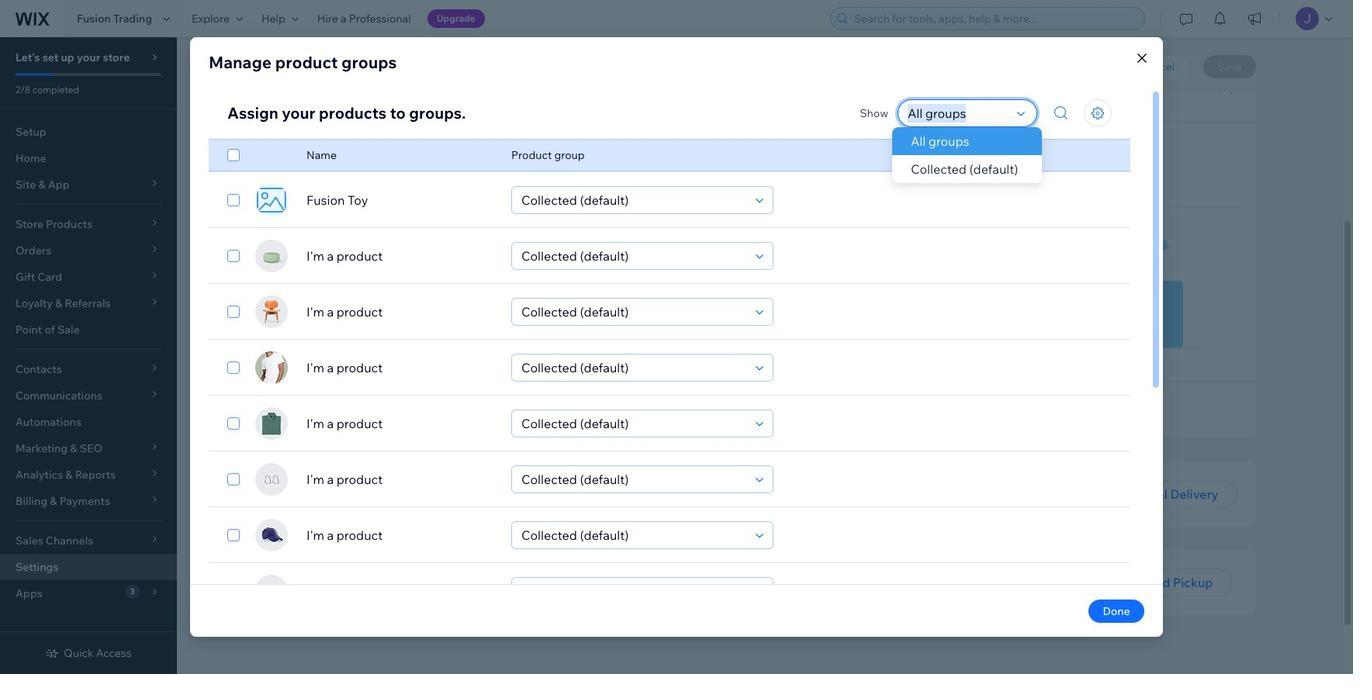 Task type: describe. For each thing, give the bounding box(es) containing it.
7 i'm a product from the top
[[306, 584, 383, 599]]

shipping inside shipping 1 apply shipping rates to this region.
[[318, 92, 368, 107]]

5 i'm from the top
[[306, 472, 324, 487]]

every
[[431, 402, 463, 418]]

groups inside option
[[929, 133, 969, 149]]

assign your products to groups.
[[227, 103, 466, 123]]

rates.
[[606, 269, 639, 284]]

access
[[96, 646, 132, 660]]

1
[[352, 71, 360, 90]]

3 i'm from the top
[[306, 360, 324, 376]]

areas
[[411, 496, 443, 512]]

delivery
[[1170, 487, 1219, 502]]

arrow up outline image
[[1218, 82, 1233, 98]]

(default)
[[969, 161, 1018, 177]]

pickup inside the pickup let customers pick up their orders in person.
[[281, 564, 327, 582]]

0 horizontal spatial settings link
[[0, 554, 177, 580]]

2 i'm from the top
[[306, 304, 324, 320]]

automations
[[16, 415, 81, 429]]

add local delivery button
[[1077, 481, 1237, 509]]

the
[[497, 269, 517, 284]]

a inside hire a professional link
[[341, 12, 347, 26]]

your inside the sidebar element
[[77, 50, 100, 64]]

shipping inside create product groups assign products to groups that share the same shipping rates.
[[553, 269, 604, 284]]

help
[[261, 12, 285, 26]]

groups.
[[409, 103, 466, 123]]

0 vertical spatial settings link
[[255, 52, 313, 68]]

hand-
[[315, 496, 348, 512]]

create groups button
[[281, 312, 404, 340]]

0
[[377, 475, 387, 495]]

1 vertical spatial delivery
[[348, 496, 394, 512]]

show
[[860, 106, 888, 120]]

point
[[16, 323, 42, 337]]

collected
[[911, 161, 967, 177]]

product
[[511, 148, 552, 162]]

list box containing all groups
[[892, 127, 1042, 183]]

this inside local delivery 0 offer hand-delivery to areas within this region.
[[483, 496, 504, 512]]

done button
[[1089, 600, 1145, 623]]

shipping 1 apply shipping rates to this region.
[[281, 71, 482, 107]]

let's
[[16, 50, 40, 64]]

completed
[[32, 84, 79, 95]]

to inside local delivery 0 offer hand-delivery to areas within this region.
[[397, 496, 409, 512]]

calculated:
[[392, 137, 447, 151]]

to inside shipping 1 apply shipping rates to this region.
[[403, 92, 415, 107]]

apply
[[281, 92, 315, 107]]

manage product groups
[[209, 52, 397, 72]]

add local delivery
[[1109, 487, 1219, 502]]

cancel
[[1140, 60, 1175, 74]]

2/8
[[16, 84, 30, 95]]

automations link
[[0, 409, 177, 435]]

to inside create product groups assign products to groups that share the same shipping rates.
[[378, 269, 390, 284]]

5 i'm a product from the top
[[306, 472, 383, 487]]

help button
[[252, 0, 308, 37]]

upgrade
[[437, 12, 476, 24]]

create for product
[[281, 248, 326, 266]]

3 i'm a product from the top
[[306, 360, 383, 376]]

Search for tools, apps, help & more... field
[[850, 8, 1140, 29]]

professional
[[349, 12, 411, 26]]

rates
[[371, 92, 400, 107]]

point of sale link
[[0, 317, 177, 343]]

explore
[[192, 12, 230, 26]]

that
[[437, 269, 460, 284]]

0 vertical spatial settings
[[263, 53, 305, 67]]

$ text field
[[560, 396, 613, 424]]

share
[[463, 269, 495, 284]]

settings inside the sidebar element
[[16, 560, 59, 574]]

add for add pickup
[[1146, 575, 1170, 591]]

their
[[411, 585, 438, 600]]

let
[[281, 585, 300, 600]]

cancel button
[[1126, 55, 1189, 78]]

add for add a handling fee to every order
[[305, 402, 329, 418]]

1 vertical spatial shipping
[[335, 137, 379, 151]]

is
[[382, 137, 390, 151]]

pickup let customers pick up their orders in person.
[[281, 564, 538, 600]]

upgrade button
[[427, 9, 485, 28]]

0 vertical spatial delivery
[[320, 476, 374, 494]]

local inside the add local delivery button
[[1136, 487, 1168, 502]]

create product groups assign products to groups that share the same shipping rates.
[[281, 248, 639, 284]]

setup
[[16, 125, 46, 139]]

hire a professional
[[317, 12, 411, 26]]

in
[[481, 585, 492, 600]]

manage
[[209, 52, 272, 72]]

local delivery 0 offer hand-delivery to areas within this region.
[[281, 475, 547, 512]]

all
[[911, 133, 926, 149]]

handling
[[342, 402, 392, 418]]

home
[[16, 151, 46, 165]]

home link
[[0, 145, 177, 171]]

2/8 completed
[[16, 84, 79, 95]]

1 i'm a product from the top
[[306, 248, 383, 264]]

save
[[1217, 60, 1242, 74]]

trading
[[113, 12, 152, 26]]

of
[[45, 323, 55, 337]]

hire a professional link
[[308, 0, 420, 37]]



Task type: vqa. For each thing, say whether or not it's contained in the screenshot.
the Actions
no



Task type: locate. For each thing, give the bounding box(es) containing it.
order
[[466, 402, 497, 418]]

1 horizontal spatial local
[[1136, 487, 1168, 502]]

add pickup button
[[1113, 569, 1232, 597]]

this inside shipping 1 apply shipping rates to this region.
[[418, 92, 439, 107]]

up right set
[[61, 50, 74, 64]]

add for add local delivery
[[1109, 487, 1134, 502]]

fusion for fusion toy
[[306, 192, 345, 208]]

0 horizontal spatial fusion
[[77, 12, 111, 26]]

product group
[[511, 148, 585, 162]]

i'm right let
[[306, 584, 324, 599]]

store
[[103, 50, 130, 64]]

fee
[[395, 402, 413, 418]]

2 vertical spatial shipping
[[553, 269, 604, 284]]

to right fee
[[416, 402, 428, 418]]

$
[[544, 402, 552, 418]]

0 horizontal spatial add
[[305, 402, 329, 418]]

0 vertical spatial this
[[418, 92, 439, 107]]

None checkbox
[[227, 146, 240, 165], [227, 191, 240, 210], [227, 247, 240, 265], [227, 303, 240, 321], [227, 358, 240, 377], [227, 414, 240, 433], [227, 470, 240, 489], [227, 146, 240, 165], [227, 191, 240, 210], [227, 247, 240, 265], [227, 303, 240, 321], [227, 358, 240, 377], [227, 414, 240, 433], [227, 470, 240, 489]]

0 horizontal spatial assign
[[227, 103, 278, 123]]

fusion trading
[[77, 12, 152, 26]]

region.
[[442, 92, 482, 107], [507, 496, 547, 512]]

hire
[[317, 12, 338, 26]]

create left "groups"
[[300, 319, 339, 334]]

1 horizontal spatial settings
[[263, 53, 305, 67]]

fusion toy
[[306, 192, 368, 208]]

create inside create product groups assign products to groups that share the same shipping rates.
[[281, 248, 326, 266]]

4 i'm from the top
[[306, 416, 324, 431]]

1 i'm from the top
[[306, 248, 324, 264]]

create for groups
[[300, 319, 339, 334]]

sale
[[57, 323, 80, 337]]

toy
[[348, 192, 368, 208]]

how
[[311, 137, 333, 151]]

1 vertical spatial region.
[[507, 496, 547, 512]]

orders
[[441, 585, 479, 600]]

0 horizontal spatial local
[[281, 476, 317, 494]]

quick access
[[64, 646, 132, 660]]

up inside the pickup let customers pick up their orders in person.
[[393, 585, 409, 600]]

info tooltip image
[[505, 403, 516, 415]]

shipping right same
[[553, 269, 604, 284]]

1 vertical spatial settings link
[[0, 554, 177, 580]]

offer
[[281, 496, 312, 512]]

2 i'm a product from the top
[[306, 304, 383, 320]]

0 horizontal spatial settings
[[16, 560, 59, 574]]

up
[[61, 50, 74, 64], [393, 585, 409, 600]]

0 vertical spatial region.
[[442, 92, 482, 107]]

to right rates
[[403, 92, 415, 107]]

region. up calculated:
[[442, 92, 482, 107]]

0 vertical spatial shipping
[[338, 53, 384, 67]]

assign inside create product groups assign products to groups that share the same shipping rates.
[[281, 269, 320, 284]]

up right pick
[[393, 585, 409, 600]]

None field
[[284, 156, 641, 187], [517, 187, 751, 213], [517, 243, 751, 269], [517, 299, 751, 325], [517, 355, 751, 381], [517, 410, 751, 437], [517, 466, 751, 493], [517, 522, 751, 549], [517, 578, 751, 604], [284, 156, 641, 187], [517, 187, 751, 213], [517, 243, 751, 269], [517, 299, 751, 325], [517, 355, 751, 381], [517, 410, 751, 437], [517, 466, 751, 493], [517, 522, 751, 549], [517, 578, 751, 604]]

delivery up hand-
[[320, 476, 374, 494]]

i'm down hand-
[[306, 528, 324, 543]]

shipping link
[[330, 52, 392, 68]]

6 i'm a product from the top
[[306, 528, 383, 543]]

6 i'm from the top
[[306, 528, 324, 543]]

1 horizontal spatial pickup
[[1173, 575, 1213, 591]]

2 vertical spatial add
[[1146, 575, 1170, 591]]

up inside the sidebar element
[[61, 50, 74, 64]]

this right within on the left bottom of page
[[483, 496, 504, 512]]

region. inside shipping 1 apply shipping rates to this region.
[[442, 92, 482, 107]]

create down fusion toy
[[281, 248, 326, 266]]

region. right within on the left bottom of page
[[507, 496, 547, 512]]

1 vertical spatial settings
[[16, 560, 59, 574]]

0 vertical spatial your
[[77, 50, 100, 64]]

0 vertical spatial products
[[319, 103, 387, 123]]

1 horizontal spatial up
[[393, 585, 409, 600]]

products up select how shipping is calculated:
[[319, 103, 387, 123]]

all groups option
[[892, 127, 1042, 155]]

0 horizontal spatial pickup
[[281, 564, 327, 582]]

fusion for fusion trading
[[77, 12, 111, 26]]

add a handling fee to every order
[[305, 402, 497, 418]]

sidebar element
[[0, 37, 177, 674]]

all groups
[[911, 133, 969, 149]]

groups
[[341, 52, 397, 72], [929, 133, 969, 149], [386, 248, 433, 266], [393, 269, 434, 284]]

assign
[[227, 103, 278, 123], [281, 269, 320, 284]]

region. inside local delivery 0 offer hand-delivery to areas within this region.
[[507, 496, 547, 512]]

to
[[403, 92, 415, 107], [390, 103, 406, 123], [378, 269, 390, 284], [416, 402, 428, 418], [397, 496, 409, 512]]

pickup inside button
[[1173, 575, 1213, 591]]

list box
[[892, 127, 1042, 183]]

products inside create product groups assign products to groups that share the same shipping rates.
[[323, 269, 375, 284]]

quick
[[64, 646, 94, 660]]

1 horizontal spatial fusion
[[306, 192, 345, 208]]

shipping up apply
[[281, 71, 349, 90]]

0 vertical spatial add
[[305, 402, 329, 418]]

i'm
[[306, 248, 324, 264], [306, 304, 324, 320], [306, 360, 324, 376], [306, 416, 324, 431], [306, 472, 324, 487], [306, 528, 324, 543], [306, 584, 324, 599]]

1 vertical spatial products
[[323, 269, 375, 284]]

a
[[341, 12, 347, 26], [327, 248, 334, 264], [327, 304, 334, 320], [327, 360, 334, 376], [332, 402, 339, 418], [327, 416, 334, 431], [327, 472, 334, 487], [327, 528, 334, 543], [327, 584, 334, 599]]

your up select in the left top of the page
[[282, 103, 315, 123]]

select how shipping is calculated:
[[277, 137, 447, 151]]

product inside create product groups assign products to groups that share the same shipping rates.
[[329, 248, 383, 266]]

delivery
[[320, 476, 374, 494], [348, 496, 394, 512]]

customers
[[303, 585, 364, 600]]

add
[[305, 402, 329, 418], [1109, 487, 1134, 502], [1146, 575, 1170, 591]]

1 vertical spatial shipping
[[281, 71, 349, 90]]

select
[[277, 137, 309, 151]]

0 horizontal spatial this
[[418, 92, 439, 107]]

shipping for shipping
[[338, 53, 384, 67]]

fusion left trading at top
[[77, 12, 111, 26]]

local left delivery
[[1136, 487, 1168, 502]]

2 horizontal spatial add
[[1146, 575, 1170, 591]]

person.
[[495, 585, 538, 600]]

same
[[519, 269, 551, 284]]

None checkbox
[[227, 526, 240, 545], [227, 582, 240, 601], [227, 526, 240, 545], [227, 582, 240, 601]]

create inside button
[[300, 319, 339, 334]]

settings
[[263, 53, 305, 67], [16, 560, 59, 574]]

0 vertical spatial fusion
[[77, 12, 111, 26]]

within
[[445, 496, 480, 512]]

add pickup
[[1146, 575, 1213, 591]]

0 horizontal spatial your
[[77, 50, 100, 64]]

save button
[[1203, 55, 1256, 78]]

1 horizontal spatial this
[[483, 496, 504, 512]]

i'm left "groups"
[[306, 304, 324, 320]]

i'm up hand-
[[306, 472, 324, 487]]

set
[[42, 50, 58, 64]]

i'm down create groups
[[306, 360, 324, 376]]

point of sale
[[16, 323, 80, 337]]

name
[[306, 148, 337, 162]]

to left areas
[[397, 496, 409, 512]]

local inside local delivery 0 offer hand-delivery to areas within this region.
[[281, 476, 317, 494]]

1 vertical spatial create
[[300, 319, 339, 334]]

Show field
[[903, 100, 1013, 126]]

setup link
[[0, 119, 177, 145]]

0 horizontal spatial up
[[61, 50, 74, 64]]

1 vertical spatial add
[[1109, 487, 1134, 502]]

0 vertical spatial assign
[[227, 103, 278, 123]]

i'm a product
[[306, 248, 383, 264], [306, 304, 383, 320], [306, 360, 383, 376], [306, 416, 383, 431], [306, 472, 383, 487], [306, 528, 383, 543], [306, 584, 383, 599]]

0 vertical spatial create
[[281, 248, 326, 266]]

fusion
[[77, 12, 111, 26], [306, 192, 345, 208]]

groups
[[342, 319, 385, 334]]

assign up create groups button
[[281, 269, 320, 284]]

create groups
[[300, 319, 385, 334]]

shipping
[[318, 92, 368, 107], [335, 137, 379, 151], [553, 269, 604, 284]]

1 vertical spatial your
[[282, 103, 315, 123]]

group
[[554, 148, 585, 162]]

done
[[1103, 604, 1130, 618]]

7 i'm from the top
[[306, 584, 324, 599]]

quick access button
[[45, 646, 132, 660]]

pick
[[366, 585, 391, 600]]

4 i'm a product from the top
[[306, 416, 383, 431]]

create
[[281, 248, 326, 266], [300, 319, 339, 334]]

to up calculated:
[[390, 103, 406, 123]]

1 horizontal spatial your
[[282, 103, 315, 123]]

assign left apply
[[227, 103, 278, 123]]

shipping for shipping 1 apply shipping rates to this region.
[[281, 71, 349, 90]]

product
[[275, 52, 338, 72], [337, 248, 383, 264], [329, 248, 383, 266], [337, 304, 383, 320], [337, 360, 383, 376], [337, 416, 383, 431], [337, 472, 383, 487], [337, 528, 383, 543], [337, 584, 383, 599]]

products up create groups
[[323, 269, 375, 284]]

pickup
[[281, 564, 327, 582], [1173, 575, 1213, 591]]

i'm left handling
[[306, 416, 324, 431]]

shipping down 1
[[318, 92, 368, 107]]

shipping left is
[[335, 137, 379, 151]]

this
[[418, 92, 439, 107], [483, 496, 504, 512]]

shipping
[[338, 53, 384, 67], [281, 71, 349, 90]]

to up "groups"
[[378, 269, 390, 284]]

1 horizontal spatial add
[[1109, 487, 1134, 502]]

1 horizontal spatial assign
[[281, 269, 320, 284]]

1 vertical spatial fusion
[[306, 192, 345, 208]]

1 horizontal spatial settings link
[[255, 52, 313, 68]]

local up offer
[[281, 476, 317, 494]]

let's set up your store
[[16, 50, 130, 64]]

collected (default)
[[911, 161, 1018, 177]]

fusion left toy
[[306, 192, 345, 208]]

0 vertical spatial shipping
[[318, 92, 368, 107]]

your left 'store'
[[77, 50, 100, 64]]

1 vertical spatial assign
[[281, 269, 320, 284]]

shipping up 1
[[338, 53, 384, 67]]

this right rates
[[418, 92, 439, 107]]

i'm down fusion toy
[[306, 248, 324, 264]]

1 vertical spatial up
[[393, 585, 409, 600]]

local
[[281, 476, 317, 494], [1136, 487, 1168, 502]]

shipping inside shipping 1 apply shipping rates to this region.
[[281, 71, 349, 90]]

1 vertical spatial this
[[483, 496, 504, 512]]

delivery down 0
[[348, 496, 394, 512]]

1 horizontal spatial region.
[[507, 496, 547, 512]]

0 horizontal spatial region.
[[442, 92, 482, 107]]

0 vertical spatial up
[[61, 50, 74, 64]]



